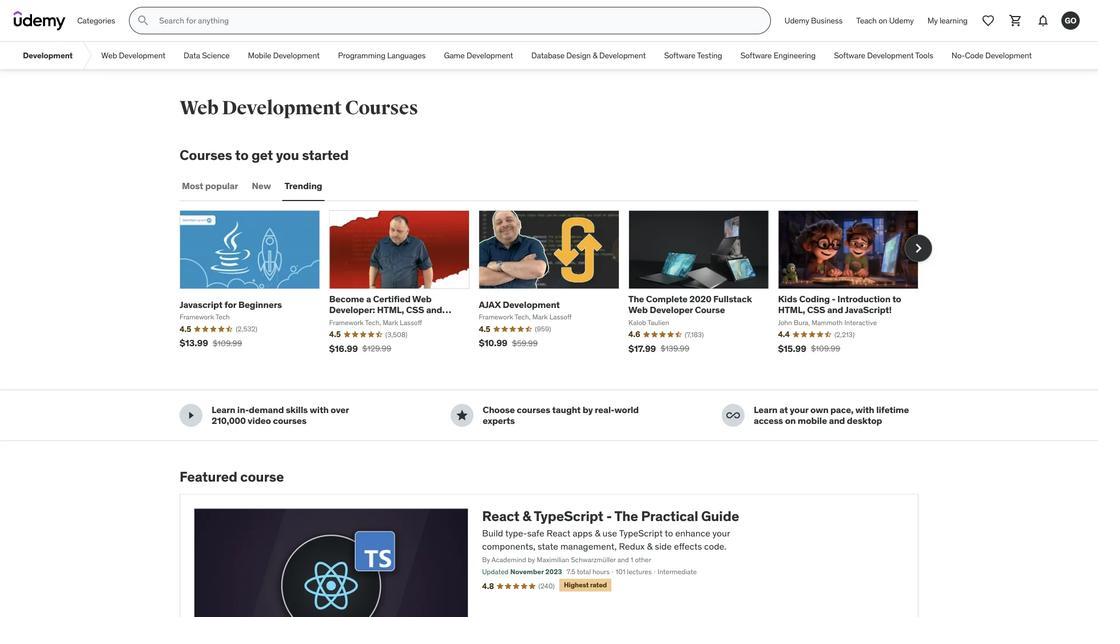 Task type: locate. For each thing, give the bounding box(es) containing it.
fullstack
[[713, 293, 752, 305]]

learning
[[940, 15, 968, 26]]

react up state
[[547, 528, 570, 540]]

2 horizontal spatial software
[[834, 50, 865, 60]]

academind
[[492, 556, 526, 565]]

development for web development
[[119, 50, 165, 60]]

design
[[566, 50, 591, 60]]

css for -
[[807, 304, 825, 316]]

4.8
[[482, 582, 494, 592]]

web right arrow pointing to subcategory menu links image
[[101, 50, 117, 60]]

html, inside kids coding - introduction to html, css and javascript!
[[778, 304, 805, 316]]

course
[[695, 304, 725, 316]]

0 horizontal spatial on
[[785, 415, 796, 427]]

udemy left business
[[785, 15, 809, 26]]

0 vertical spatial the
[[628, 293, 644, 305]]

0 vertical spatial on
[[879, 15, 887, 26]]

0 horizontal spatial with
[[310, 404, 329, 416]]

the left complete
[[628, 293, 644, 305]]

code
[[965, 50, 984, 60]]

with inside learn in-demand skills with over 210,000 video courses
[[310, 404, 329, 416]]

mobile
[[248, 50, 271, 60]]

and inside kids coding - introduction to html, css and javascript!
[[827, 304, 843, 316]]

medium image left "210,000"
[[184, 409, 198, 423]]

1 vertical spatial by
[[528, 556, 535, 565]]

css right kids
[[807, 304, 825, 316]]

data
[[184, 50, 200, 60]]

most
[[182, 180, 203, 192]]

0 horizontal spatial html,
[[377, 304, 404, 316]]

0 horizontal spatial by
[[528, 556, 535, 565]]

2 css from the left
[[807, 304, 825, 316]]

0 vertical spatial react
[[482, 508, 520, 525]]

1 horizontal spatial software
[[740, 50, 772, 60]]

with
[[310, 404, 329, 416], [856, 404, 874, 416]]

react up build
[[482, 508, 520, 525]]

1 vertical spatial typescript
[[619, 528, 663, 540]]

get
[[251, 146, 273, 164]]

and inside become a certified web developer: html, css and javascript
[[426, 304, 442, 316]]

web left developer
[[628, 304, 648, 316]]

2 learn from the left
[[754, 404, 778, 416]]

1 learn from the left
[[212, 404, 235, 416]]

categories button
[[70, 7, 122, 34]]

1 horizontal spatial medium image
[[455, 409, 469, 423]]

courses down programming languages link
[[345, 96, 418, 120]]

courses up most popular
[[180, 146, 232, 164]]

in-
[[237, 404, 249, 416]]

- right 'coding'
[[832, 293, 836, 305]]

and right certified
[[426, 304, 442, 316]]

1 horizontal spatial with
[[856, 404, 874, 416]]

2 software from the left
[[740, 50, 772, 60]]

mobile development
[[248, 50, 320, 60]]

programming languages
[[338, 50, 426, 60]]

2 html, from the left
[[778, 304, 805, 316]]

web inside web development link
[[101, 50, 117, 60]]

video
[[248, 415, 271, 427]]

html,
[[377, 304, 404, 316], [778, 304, 805, 316]]

courses right video
[[273, 415, 307, 427]]

with left the over
[[310, 404, 329, 416]]

by left real-
[[583, 404, 593, 416]]

1 horizontal spatial -
[[832, 293, 836, 305]]

developer
[[650, 304, 693, 316]]

by inside react & typescript - the practical guide build type-safe react apps & use typescript to enhance your components, state management, redux & side effects code. by academind by maximilian schwarzmüller and 1 other
[[528, 556, 535, 565]]

1 horizontal spatial by
[[583, 404, 593, 416]]

web
[[101, 50, 117, 60], [180, 96, 218, 120], [412, 293, 432, 305], [628, 304, 648, 316]]

html, inside become a certified web developer: html, css and javascript
[[377, 304, 404, 316]]

to inside kids coding - introduction to html, css and javascript!
[[893, 293, 901, 305]]

1 horizontal spatial courses
[[517, 404, 550, 416]]

and left 1
[[618, 556, 629, 565]]

courses
[[517, 404, 550, 416], [273, 415, 307, 427]]

software left testing in the top right of the page
[[664, 50, 695, 60]]

0 horizontal spatial your
[[713, 528, 730, 540]]

on inside learn at your own pace, with lifetime access on mobile and desktop
[[785, 415, 796, 427]]

typescript up the 'apps'
[[534, 508, 603, 525]]

carousel element
[[180, 210, 932, 363]]

started
[[302, 146, 349, 164]]

1 vertical spatial on
[[785, 415, 796, 427]]

web right certified
[[412, 293, 432, 305]]

development for game development
[[467, 50, 513, 60]]

javascript!
[[845, 304, 892, 316]]

development right the ajax
[[503, 299, 560, 311]]

0 horizontal spatial udemy
[[785, 15, 809, 26]]

enhance
[[675, 528, 710, 540]]

1 html, from the left
[[377, 304, 404, 316]]

0 horizontal spatial learn
[[212, 404, 235, 416]]

- inside react & typescript - the practical guide build type-safe react apps & use typescript to enhance your components, state management, redux & side effects code. by academind by maximilian schwarzmüller and 1 other
[[606, 508, 612, 525]]

development down submit search image
[[119, 50, 165, 60]]

& left side
[[647, 541, 653, 552]]

the
[[628, 293, 644, 305], [614, 508, 638, 525]]

1 vertical spatial the
[[614, 508, 638, 525]]

medium image left access
[[726, 409, 740, 423]]

1 vertical spatial -
[[606, 508, 612, 525]]

by up 'november' at the left bottom
[[528, 556, 535, 565]]

kids coding - introduction to html, css and javascript! link
[[778, 293, 901, 316]]

0 horizontal spatial to
[[235, 146, 249, 164]]

software
[[664, 50, 695, 60], [740, 50, 772, 60], [834, 50, 865, 60]]

development up the you
[[222, 96, 342, 120]]

software for software testing
[[664, 50, 695, 60]]

wishlist image
[[981, 14, 995, 27]]

learn left in-
[[212, 404, 235, 416]]

programming
[[338, 50, 385, 60]]

and right own
[[829, 415, 845, 427]]

software down teach
[[834, 50, 865, 60]]

0 horizontal spatial courses
[[273, 415, 307, 427]]

1 vertical spatial courses
[[180, 146, 232, 164]]

1 vertical spatial your
[[713, 528, 730, 540]]

build
[[482, 528, 503, 540]]

and inside learn at your own pace, with lifetime access on mobile and desktop
[[829, 415, 845, 427]]

development for software development tools
[[867, 50, 914, 60]]

1 with from the left
[[310, 404, 329, 416]]

practical
[[641, 508, 698, 525]]

to up side
[[665, 528, 673, 540]]

go
[[1065, 15, 1077, 26]]

- up use
[[606, 508, 612, 525]]

1 horizontal spatial css
[[807, 304, 825, 316]]

1 horizontal spatial to
[[665, 528, 673, 540]]

mobile development link
[[239, 42, 329, 69]]

0 horizontal spatial courses
[[180, 146, 232, 164]]

tools
[[915, 50, 933, 60]]

coding
[[799, 293, 830, 305]]

new
[[252, 180, 271, 192]]

udemy left my
[[889, 15, 914, 26]]

2 medium image from the left
[[455, 409, 469, 423]]

css inside become a certified web developer: html, css and javascript
[[406, 304, 424, 316]]

&
[[593, 50, 597, 60], [522, 508, 531, 525], [595, 528, 600, 540], [647, 541, 653, 552]]

by inside the choose courses taught by real-world experts
[[583, 404, 593, 416]]

notifications image
[[1036, 14, 1050, 27]]

development right "game"
[[467, 50, 513, 60]]

learn left at
[[754, 404, 778, 416]]

categories
[[77, 15, 115, 26]]

featured
[[180, 468, 237, 486]]

use
[[603, 528, 617, 540]]

effects
[[674, 541, 702, 552]]

medium image
[[184, 409, 198, 423], [455, 409, 469, 423], [726, 409, 740, 423]]

and left 'javascript!'
[[827, 304, 843, 316]]

typescript up the redux
[[619, 528, 663, 540]]

software engineering
[[740, 50, 816, 60]]

development right 'code'
[[985, 50, 1032, 60]]

at
[[779, 404, 788, 416]]

the complete 2020 fullstack web developer course
[[628, 293, 752, 316]]

1 vertical spatial react
[[547, 528, 570, 540]]

1 horizontal spatial learn
[[754, 404, 778, 416]]

state
[[538, 541, 558, 552]]

on right teach
[[879, 15, 887, 26]]

software engineering link
[[731, 42, 825, 69]]

0 vertical spatial by
[[583, 404, 593, 416]]

skills
[[286, 404, 308, 416]]

1 horizontal spatial your
[[790, 404, 808, 416]]

kids
[[778, 293, 797, 305]]

software development tools
[[834, 50, 933, 60]]

& left use
[[595, 528, 600, 540]]

1 css from the left
[[406, 304, 424, 316]]

learn for learn in-demand skills with over 210,000 video courses
[[212, 404, 235, 416]]

1 horizontal spatial udemy
[[889, 15, 914, 26]]

intermediate
[[658, 568, 697, 577]]

2 vertical spatial to
[[665, 528, 673, 540]]

0 horizontal spatial medium image
[[184, 409, 198, 423]]

7.5
[[567, 568, 575, 577]]

0 vertical spatial to
[[235, 146, 249, 164]]

development left tools
[[867, 50, 914, 60]]

to left the get
[[235, 146, 249, 164]]

learn inside learn at your own pace, with lifetime access on mobile and desktop
[[754, 404, 778, 416]]

the inside react & typescript - the practical guide build type-safe react apps & use typescript to enhance your components, state management, redux & side effects code. by academind by maximilian schwarzmüller and 1 other
[[614, 508, 638, 525]]

0 horizontal spatial -
[[606, 508, 612, 525]]

code.
[[704, 541, 727, 552]]

courses left taught
[[517, 404, 550, 416]]

2 with from the left
[[856, 404, 874, 416]]

software for software development tools
[[834, 50, 865, 60]]

database
[[531, 50, 565, 60]]

3 software from the left
[[834, 50, 865, 60]]

0 vertical spatial courses
[[345, 96, 418, 120]]

the up use
[[614, 508, 638, 525]]

teach on udemy
[[856, 15, 914, 26]]

css
[[406, 304, 424, 316], [807, 304, 825, 316]]

development for web development courses
[[222, 96, 342, 120]]

with right pace,
[[856, 404, 874, 416]]

javascript for beginners link
[[180, 299, 282, 311]]

3 medium image from the left
[[726, 409, 740, 423]]

learn in-demand skills with over 210,000 video courses
[[212, 404, 349, 427]]

you
[[276, 146, 299, 164]]

arrow pointing to subcategory menu links image
[[82, 42, 92, 69]]

0 horizontal spatial css
[[406, 304, 424, 316]]

0 horizontal spatial typescript
[[534, 508, 603, 525]]

on left mobile
[[785, 415, 796, 427]]

your up code.
[[713, 528, 730, 540]]

kids coding - introduction to html, css and javascript!
[[778, 293, 901, 316]]

medium image left experts
[[455, 409, 469, 423]]

2 horizontal spatial to
[[893, 293, 901, 305]]

typescript
[[534, 508, 603, 525], [619, 528, 663, 540]]

software left engineering
[[740, 50, 772, 60]]

0 horizontal spatial react
[[482, 508, 520, 525]]

development right mobile
[[273, 50, 320, 60]]

react & typescript - the practical guide build type-safe react apps & use typescript to enhance your components, state management, redux & side effects code. by academind by maximilian schwarzmüller and 1 other
[[482, 508, 739, 565]]

0 vertical spatial your
[[790, 404, 808, 416]]

and
[[426, 304, 442, 316], [827, 304, 843, 316], [829, 415, 845, 427], [618, 556, 629, 565]]

to right 'javascript!'
[[893, 293, 901, 305]]

css right the a
[[406, 304, 424, 316]]

1 udemy from the left
[[785, 15, 809, 26]]

1 vertical spatial to
[[893, 293, 901, 305]]

1 software from the left
[[664, 50, 695, 60]]

learn inside learn in-demand skills with over 210,000 video courses
[[212, 404, 235, 416]]

development inside carousel element
[[503, 299, 560, 311]]

1 horizontal spatial courses
[[345, 96, 418, 120]]

0 horizontal spatial software
[[664, 50, 695, 60]]

demand
[[249, 404, 284, 416]]

experts
[[483, 415, 515, 427]]

css inside kids coding - introduction to html, css and javascript!
[[807, 304, 825, 316]]

lectures
[[627, 568, 652, 577]]

0 vertical spatial -
[[832, 293, 836, 305]]

your right at
[[790, 404, 808, 416]]

1 medium image from the left
[[184, 409, 198, 423]]

1 horizontal spatial html,
[[778, 304, 805, 316]]

Search for anything text field
[[157, 11, 757, 30]]

business
[[811, 15, 843, 26]]

choose
[[483, 404, 515, 416]]

2 udemy from the left
[[889, 15, 914, 26]]

2 horizontal spatial medium image
[[726, 409, 740, 423]]



Task type: vqa. For each thing, say whether or not it's contained in the screenshot.
Plan. at right bottom
no



Task type: describe. For each thing, give the bounding box(es) containing it.
pace,
[[830, 404, 854, 416]]

udemy inside teach on udemy link
[[889, 15, 914, 26]]

javascript for beginners
[[180, 299, 282, 311]]

game
[[444, 50, 465, 60]]

trending
[[285, 180, 322, 192]]

total
[[577, 568, 591, 577]]

for
[[224, 299, 236, 311]]

0 vertical spatial typescript
[[534, 508, 603, 525]]

new button
[[250, 173, 273, 200]]

featured course
[[180, 468, 284, 486]]

ajax development
[[479, 299, 560, 311]]

the complete 2020 fullstack web developer course link
[[628, 293, 752, 316]]

udemy business link
[[778, 7, 850, 34]]

html, for a
[[377, 304, 404, 316]]

languages
[[387, 50, 426, 60]]

development for ajax development
[[503, 299, 560, 311]]

1 horizontal spatial typescript
[[619, 528, 663, 540]]

certified
[[373, 293, 411, 305]]

guide
[[701, 508, 739, 525]]

other
[[635, 556, 651, 565]]

updated november 2023
[[482, 568, 562, 577]]

my learning
[[928, 15, 968, 26]]

my learning link
[[921, 7, 975, 34]]

become
[[329, 293, 364, 305]]

software development tools link
[[825, 42, 942, 69]]

data science
[[184, 50, 230, 60]]

over
[[331, 404, 349, 416]]

submit search image
[[136, 14, 150, 27]]

most popular button
[[180, 173, 240, 200]]

development link
[[14, 42, 82, 69]]

next image
[[909, 239, 928, 258]]

become a certified web developer: html, css and javascript link
[[329, 293, 451, 327]]

and inside react & typescript - the practical guide build type-safe react apps & use typescript to enhance your components, state management, redux & side effects code. by academind by maximilian schwarzmüller and 1 other
[[618, 556, 629, 565]]

ajax development link
[[479, 299, 560, 311]]

web inside become a certified web developer: html, css and javascript
[[412, 293, 432, 305]]

database design & development link
[[522, 42, 655, 69]]

complete
[[646, 293, 688, 305]]

ajax
[[479, 299, 501, 311]]

web development
[[101, 50, 165, 60]]

101
[[616, 568, 625, 577]]

development right design
[[599, 50, 646, 60]]

- inside kids coding - introduction to html, css and javascript!
[[832, 293, 836, 305]]

own
[[810, 404, 829, 416]]

my
[[928, 15, 938, 26]]

with inside learn at your own pace, with lifetime access on mobile and desktop
[[856, 404, 874, 416]]

lifetime
[[876, 404, 909, 416]]

software testing
[[664, 50, 722, 60]]

javascript
[[329, 315, 373, 327]]

2023
[[545, 568, 562, 577]]

the inside the complete 2020 fullstack web developer course
[[628, 293, 644, 305]]

a
[[366, 293, 371, 305]]

medium image for choose courses taught by real-world experts
[[455, 409, 469, 423]]

become a certified web developer: html, css and javascript
[[329, 293, 442, 327]]

210,000
[[212, 415, 246, 427]]

trending button
[[282, 173, 325, 200]]

your inside react & typescript - the practical guide build type-safe react apps & use typescript to enhance your components, state management, redux & side effects code. by academind by maximilian schwarzmüller and 1 other
[[713, 528, 730, 540]]

mobile
[[798, 415, 827, 427]]

type-
[[505, 528, 527, 540]]

udemy image
[[14, 11, 66, 30]]

2020
[[690, 293, 711, 305]]

& up "safe"
[[522, 508, 531, 525]]

desktop
[[847, 415, 882, 427]]

components,
[[482, 541, 535, 552]]

course
[[240, 468, 284, 486]]

udemy business
[[785, 15, 843, 26]]

engineering
[[774, 50, 816, 60]]

courses to get you started
[[180, 146, 349, 164]]

world
[[614, 404, 639, 416]]

apps
[[573, 528, 593, 540]]

software for software engineering
[[740, 50, 772, 60]]

no-code development
[[952, 50, 1032, 60]]

database design & development
[[531, 50, 646, 60]]

management,
[[560, 541, 617, 552]]

highest rated
[[564, 581, 607, 590]]

hours
[[592, 568, 610, 577]]

teach
[[856, 15, 877, 26]]

web down data science link
[[180, 96, 218, 120]]

updated
[[482, 568, 509, 577]]

redux
[[619, 541, 645, 552]]

by
[[482, 556, 490, 565]]

courses inside the choose courses taught by real-world experts
[[517, 404, 550, 416]]

side
[[655, 541, 672, 552]]

web inside the complete 2020 fullstack web developer course
[[628, 304, 648, 316]]

shopping cart with 0 items image
[[1009, 14, 1023, 27]]

maximilian
[[537, 556, 569, 565]]

programming languages link
[[329, 42, 435, 69]]

learn for learn at your own pace, with lifetime access on mobile and desktop
[[754, 404, 778, 416]]

schwarzmüller
[[571, 556, 616, 565]]

development for mobile development
[[273, 50, 320, 60]]

courses inside learn in-demand skills with over 210,000 video courses
[[273, 415, 307, 427]]

to inside react & typescript - the practical guide build type-safe react apps & use typescript to enhance your components, state management, redux & side effects code. by academind by maximilian schwarzmüller and 1 other
[[665, 528, 673, 540]]

development down udemy image
[[23, 50, 73, 60]]

& right design
[[593, 50, 597, 60]]

7.5 total hours
[[567, 568, 610, 577]]

css for certified
[[406, 304, 424, 316]]

testing
[[697, 50, 722, 60]]

your inside learn at your own pace, with lifetime access on mobile and desktop
[[790, 404, 808, 416]]

safe
[[527, 528, 544, 540]]

no-code development link
[[942, 42, 1041, 69]]

html, for coding
[[778, 304, 805, 316]]

medium image for learn at your own pace, with lifetime access on mobile and desktop
[[726, 409, 740, 423]]

beginners
[[238, 299, 282, 311]]

1 horizontal spatial on
[[879, 15, 887, 26]]

udemy inside udemy business link
[[785, 15, 809, 26]]

1 horizontal spatial react
[[547, 528, 570, 540]]

learn at your own pace, with lifetime access on mobile and desktop
[[754, 404, 909, 427]]

popular
[[205, 180, 238, 192]]

medium image for learn in-demand skills with over 210,000 video courses
[[184, 409, 198, 423]]

web development link
[[92, 42, 175, 69]]

web development courses
[[180, 96, 418, 120]]



